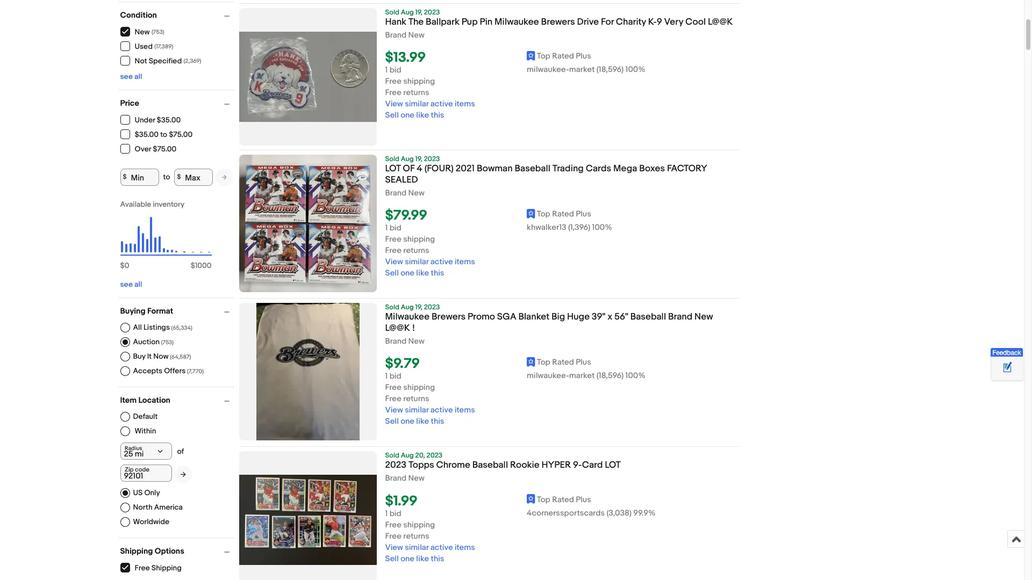 Task type: vqa. For each thing, say whether or not it's contained in the screenshot.
the top to
yes



Task type: locate. For each thing, give the bounding box(es) containing it.
see all button down the 0
[[120, 280, 142, 289]]

4 items from the top
[[455, 543, 475, 553]]

4 top from the top
[[537, 495, 550, 505]]

1 horizontal spatial lot
[[605, 460, 621, 471]]

bid for $9.79
[[390, 372, 401, 382]]

see for condition
[[120, 72, 133, 81]]

3 plus from the top
[[576, 358, 591, 368]]

returns down $79.99
[[403, 246, 429, 256]]

2023 right the
[[424, 8, 440, 17]]

sell one like this link for $1.99
[[385, 554, 444, 564]]

see for price
[[120, 280, 133, 289]]

l@@k right cool
[[708, 17, 733, 27]]

plus up 4cornerssportscards
[[576, 495, 591, 505]]

1 vertical spatial milwaukee-
[[527, 371, 569, 381]]

0 vertical spatial milwaukee
[[495, 17, 539, 27]]

3 this from the top
[[431, 417, 444, 427]]

1 vertical spatial market
[[569, 371, 595, 381]]

$1.99
[[385, 493, 418, 510]]

4 one from the top
[[401, 554, 414, 564]]

1 1 from the top
[[385, 65, 388, 75]]

0 horizontal spatial milwaukee
[[385, 312, 430, 323]]

plus for $9.79
[[576, 358, 591, 368]]

cool
[[685, 17, 706, 27]]

similar down $1.99
[[405, 543, 429, 553]]

brand inside sold  aug 20, 2023 2023 topps chrome baseball rookie hyper 9-card lot brand new
[[385, 474, 406, 484]]

top rated plus image down "sold  aug 19, 2023 hank the ballpark pup pin milwaukee brewers drive for charity k-9 very cool l@@k brand new"
[[527, 51, 535, 61]]

2 sell one like this link from the top
[[385, 268, 444, 279]]

top rated plus image for $79.99
[[527, 209, 535, 219]]

milwaukee-market (18,596) 100% free shipping free returns view similar active items sell one like this for $13.99
[[385, 65, 645, 121]]

4
[[417, 163, 422, 174]]

3 returns from the top
[[403, 394, 429, 404]]

100% inside khwalker13 (1,396) 100% free shipping free returns view similar active items sell one like this
[[592, 223, 612, 233]]

2 sold from the top
[[385, 155, 399, 163]]

1 aug from the top
[[401, 8, 414, 17]]

charity
[[616, 17, 646, 27]]

2 bid from the top
[[390, 223, 401, 233]]

1 vertical spatial 100%
[[592, 223, 612, 233]]

1 shipping from the top
[[403, 76, 435, 87]]

2 active from the top
[[431, 257, 453, 267]]

similar up 20,
[[405, 406, 429, 416]]

baseball inside sold  aug 19, 2023 milwaukee brewers promo sga blanket big huge 39" x 56" baseball brand new l@@k ! brand new
[[630, 312, 666, 323]]

1 vertical spatial $35.00
[[135, 130, 159, 139]]

1 milwaukee- from the top
[[527, 65, 569, 75]]

top rated plus image
[[527, 357, 535, 367], [527, 495, 535, 504]]

1 vertical spatial (18,596)
[[597, 371, 624, 381]]

(64,587)
[[170, 353, 191, 360]]

brand inside the sold  aug 19, 2023 lot of 4 (four) 2021 bowman baseball trading cards mega boxes factory sealed brand new
[[385, 188, 406, 198]]

top rated plus image up khwalker13
[[527, 209, 535, 219]]

baseball left "rookie"
[[472, 460, 508, 471]]

2 top rated plus image from the top
[[527, 209, 535, 219]]

top rated plus image for $13.99
[[527, 51, 535, 61]]

top down sold  aug 19, 2023 milwaukee brewers promo sga blanket big huge 39" x 56" baseball brand new l@@k ! brand new
[[537, 358, 550, 368]]

2 top from the top
[[537, 209, 550, 219]]

under $35.00
[[135, 116, 181, 125]]

1 19, from the top
[[415, 8, 422, 17]]

9-
[[573, 460, 582, 471]]

4 view similar active items link from the top
[[385, 543, 475, 553]]

1 vertical spatial top rated plus image
[[527, 495, 535, 504]]

not
[[135, 56, 147, 66]]

0 vertical spatial 100%
[[626, 65, 645, 75]]

$75.00 down $35.00 to $75.00
[[153, 145, 176, 154]]

1 active from the top
[[431, 99, 453, 109]]

3 top rated plus from the top
[[537, 358, 591, 368]]

similar down $13.99
[[405, 99, 429, 109]]

sold
[[385, 8, 399, 17], [385, 155, 399, 163], [385, 303, 399, 312], [385, 452, 399, 460]]

2 this from the top
[[431, 268, 444, 279]]

like
[[416, 110, 429, 121], [416, 268, 429, 279], [416, 417, 429, 427], [416, 554, 429, 564]]

see all
[[120, 72, 142, 81], [120, 280, 142, 289]]

top rated plus image down sold  aug 19, 2023 milwaukee brewers promo sga blanket big huge 39" x 56" baseball brand new l@@k ! brand new
[[527, 357, 535, 367]]

0 horizontal spatial baseball
[[472, 460, 508, 471]]

2 see all from the top
[[120, 280, 142, 289]]

0 vertical spatial top rated plus image
[[527, 357, 535, 367]]

2021
[[456, 163, 475, 174]]

0 vertical spatial $35.00
[[157, 116, 181, 125]]

1 (18,596) from the top
[[597, 65, 624, 75]]

returns inside 4cornerssportscards (3,038) 99.9% free shipping free returns view similar active items sell one like this
[[403, 531, 429, 542]]

2 top rated plus from the top
[[537, 209, 591, 219]]

1 vertical spatial brewers
[[432, 312, 466, 323]]

top rated plus down milwaukee brewers promo sga blanket big huge 39" x 56" baseball brand new l@@k ! link
[[537, 358, 591, 368]]

shipping inside khwalker13 (1,396) 100% free shipping free returns view similar active items sell one like this
[[403, 234, 435, 245]]

plus for $1.99
[[576, 495, 591, 505]]

1 1 bid from the top
[[385, 65, 401, 75]]

4 sell from the top
[[385, 554, 399, 564]]

top rated plus down "sold  aug 19, 2023 hank the ballpark pup pin milwaukee brewers drive for charity k-9 very cool l@@k brand new"
[[537, 51, 591, 61]]

1 vertical spatial see all button
[[120, 280, 142, 289]]

milwaukee- for $13.99
[[527, 65, 569, 75]]

1 top from the top
[[537, 51, 550, 61]]

lot of 4 (four) 2021 bowman baseball trading cards mega boxes factory sealed heading
[[385, 163, 707, 185]]

0 vertical spatial milwaukee-
[[527, 65, 569, 75]]

sell inside khwalker13 (1,396) 100% free shipping free returns view similar active items sell one like this
[[385, 268, 399, 279]]

hyper
[[542, 460, 571, 471]]

2023 topps chrome baseball rookie hyper 9-card lot image
[[239, 475, 377, 566]]

top rated plus up 4cornerssportscards
[[537, 495, 591, 505]]

1 sell from the top
[[385, 110, 399, 121]]

4 1 from the top
[[385, 509, 388, 519]]

1 market from the top
[[569, 65, 595, 75]]

4 active from the top
[[431, 543, 453, 553]]

0 horizontal spatial brewers
[[432, 312, 466, 323]]

used (17,389)
[[135, 42, 173, 51]]

it
[[147, 352, 152, 361]]

3 bid from the top
[[390, 372, 401, 382]]

0 vertical spatial see
[[120, 72, 133, 81]]

view down $9.79
[[385, 406, 403, 416]]

4 like from the top
[[416, 554, 429, 564]]

4 this from the top
[[431, 554, 444, 564]]

2 vertical spatial 100%
[[626, 371, 645, 381]]

2 vertical spatial baseball
[[472, 460, 508, 471]]

shipping down options
[[152, 564, 182, 573]]

aug left 20,
[[401, 452, 414, 460]]

new inside the sold  aug 19, 2023 lot of 4 (four) 2021 bowman baseball trading cards mega boxes factory sealed brand new
[[408, 188, 425, 198]]

2 see from the top
[[120, 280, 133, 289]]

1 vertical spatial l@@k
[[385, 323, 410, 334]]

baseball left the trading
[[515, 163, 550, 174]]

aug up !
[[401, 303, 414, 312]]

2 (18,596) from the top
[[597, 371, 624, 381]]

2 horizontal spatial baseball
[[630, 312, 666, 323]]

99.9%
[[633, 508, 656, 519]]

 (64,587) Items text field
[[169, 353, 191, 360]]

view inside khwalker13 (1,396) 100% free shipping free returns view similar active items sell one like this
[[385, 257, 403, 267]]

sold for $13.99
[[385, 8, 399, 17]]

see down the 0
[[120, 280, 133, 289]]

2023 right 4
[[424, 155, 440, 163]]

0 vertical spatial market
[[569, 65, 595, 75]]

rated down "sold  aug 19, 2023 hank the ballpark pup pin milwaukee brewers drive for charity k-9 very cool l@@k brand new"
[[552, 51, 574, 61]]

$ 0
[[120, 261, 129, 270]]

0 vertical spatial $75.00
[[169, 130, 193, 139]]

1 vertical spatial milwaukee-market (18,596) 100% free shipping free returns view similar active items sell one like this
[[385, 371, 645, 427]]

0 vertical spatial milwaukee-market (18,596) 100% free shipping free returns view similar active items sell one like this
[[385, 65, 645, 121]]

2 milwaukee- from the top
[[527, 371, 569, 381]]

free
[[385, 76, 402, 87], [385, 88, 402, 98], [385, 234, 402, 245], [385, 246, 402, 256], [385, 383, 402, 393], [385, 394, 402, 404], [385, 520, 402, 530], [385, 531, 402, 542], [135, 564, 150, 573]]

 (7,770) Items text field
[[186, 368, 204, 375]]

4 aug from the top
[[401, 452, 414, 460]]

default link
[[120, 412, 158, 422]]

milwaukee
[[495, 17, 539, 27], [385, 312, 430, 323]]

0 horizontal spatial lot
[[385, 163, 401, 174]]

see all down the 0
[[120, 280, 142, 289]]

top rated plus image for $9.79
[[527, 357, 535, 367]]

4 top rated plus from the top
[[537, 495, 591, 505]]

sold inside sold  aug 19, 2023 milwaukee brewers promo sga blanket big huge 39" x 56" baseball brand new l@@k ! brand new
[[385, 303, 399, 312]]

1 see all from the top
[[120, 72, 142, 81]]

2 19, from the top
[[415, 155, 422, 163]]

1 horizontal spatial milwaukee
[[495, 17, 539, 27]]

view
[[385, 99, 403, 109], [385, 257, 403, 267], [385, 406, 403, 416], [385, 543, 403, 553]]

100% for $13.99
[[626, 65, 645, 75]]

2 top rated plus image from the top
[[527, 495, 535, 504]]

lot
[[385, 163, 401, 174], [605, 460, 621, 471]]

2023
[[424, 8, 440, 17], [424, 155, 440, 163], [424, 303, 440, 312], [427, 452, 443, 460], [385, 460, 406, 471]]

1 bid for $13.99
[[385, 65, 401, 75]]

plus down drive
[[576, 51, 591, 61]]

4 sold from the top
[[385, 452, 399, 460]]

graph of available inventory between $0 and $1000+ image
[[120, 200, 212, 276]]

returns down $9.79
[[403, 394, 429, 404]]

$75.00 down under $35.00 at the left top
[[169, 130, 193, 139]]

bid for $1.99
[[390, 509, 401, 519]]

1 vertical spatial $75.00
[[153, 145, 176, 154]]

lot of 4 (four) 2021 bowman baseball trading cards mega boxes factory sealed image
[[239, 155, 377, 292]]

1 rated from the top
[[552, 51, 574, 61]]

aug inside sold  aug 19, 2023 milwaukee brewers promo sga blanket big huge 39" x 56" baseball brand new l@@k ! brand new
[[401, 303, 414, 312]]

19,
[[415, 8, 422, 17], [415, 155, 422, 163], [415, 303, 422, 312]]

aug inside the sold  aug 19, 2023 lot of 4 (four) 2021 bowman baseball trading cards mega boxes factory sealed brand new
[[401, 155, 414, 163]]

new inside "sold  aug 19, 2023 hank the ballpark pup pin milwaukee brewers drive for charity k-9 very cool l@@k brand new"
[[408, 30, 425, 40]]

1 vertical spatial see all
[[120, 280, 142, 289]]

milwaukee-market (18,596) 100% free shipping free returns view similar active items sell one like this
[[385, 65, 645, 121], [385, 371, 645, 427]]

items inside 4cornerssportscards (3,038) 99.9% free shipping free returns view similar active items sell one like this
[[455, 543, 475, 553]]

plus for $79.99
[[576, 209, 591, 219]]

rated for $79.99
[[552, 209, 574, 219]]

see up price
[[120, 72, 133, 81]]

sell inside 4cornerssportscards (3,038) 99.9% free shipping free returns view similar active items sell one like this
[[385, 554, 399, 564]]

2023 inside "sold  aug 19, 2023 hank the ballpark pup pin milwaukee brewers drive for charity k-9 very cool l@@k brand new"
[[424, 8, 440, 17]]

top up 4cornerssportscards
[[537, 495, 550, 505]]

Maximum Value in $ text field
[[174, 169, 213, 186]]

3 active from the top
[[431, 406, 453, 416]]

milwaukee- down sold  aug 19, 2023 milwaukee brewers promo sga blanket big huge 39" x 56" baseball brand new l@@k ! brand new
[[527, 371, 569, 381]]

shipping down $13.99
[[403, 76, 435, 87]]

4 shipping from the top
[[403, 520, 435, 530]]

3 top from the top
[[537, 358, 550, 368]]

0 vertical spatial brewers
[[541, 17, 575, 27]]

sold for $1.99
[[385, 452, 399, 460]]

l@@k inside "sold  aug 19, 2023 hank the ballpark pup pin milwaukee brewers drive for charity k-9 very cool l@@k brand new"
[[708, 17, 733, 27]]

19, inside sold  aug 19, 2023 milwaukee brewers promo sga blanket big huge 39" x 56" baseball brand new l@@k ! brand new
[[415, 303, 422, 312]]

2 one from the top
[[401, 268, 414, 279]]

aug left 4
[[401, 155, 414, 163]]

l@@k
[[708, 17, 733, 27], [385, 323, 410, 334]]

39"
[[592, 312, 606, 323]]

1 vertical spatial shipping
[[152, 564, 182, 573]]

top
[[537, 51, 550, 61], [537, 209, 550, 219], [537, 358, 550, 368], [537, 495, 550, 505]]

1 vertical spatial milwaukee
[[385, 312, 430, 323]]

(18,596)
[[597, 65, 624, 75], [597, 371, 624, 381]]

0 vertical spatial lot
[[385, 163, 401, 174]]

l@@k left !
[[385, 323, 410, 334]]

$35.00
[[157, 116, 181, 125], [135, 130, 159, 139]]

see all button
[[120, 72, 142, 81], [120, 280, 142, 289]]

2 view from the top
[[385, 257, 403, 267]]

feedback
[[993, 349, 1021, 357]]

4 sell one like this link from the top
[[385, 554, 444, 564]]

1 all from the top
[[134, 72, 142, 81]]

aug for $79.99
[[401, 155, 414, 163]]

aug left the ballpark
[[401, 8, 414, 17]]

brewers left promo
[[432, 312, 466, 323]]

shipping down $79.99
[[403, 234, 435, 245]]

1 for $13.99
[[385, 65, 388, 75]]

1 horizontal spatial l@@k
[[708, 17, 733, 27]]

lot up sealed
[[385, 163, 401, 174]]

2 see all button from the top
[[120, 280, 142, 289]]

brewers inside "sold  aug 19, 2023 hank the ballpark pup pin milwaukee brewers drive for charity k-9 very cool l@@k brand new"
[[541, 17, 575, 27]]

condition
[[120, 10, 157, 20]]

1 vertical spatial to
[[163, 173, 170, 182]]

1 vertical spatial top rated plus image
[[527, 209, 535, 219]]

location
[[138, 395, 170, 406]]

milwaukee right the pin
[[495, 17, 539, 27]]

3 sell one like this link from the top
[[385, 417, 444, 427]]

this inside khwalker13 (1,396) 100% free shipping free returns view similar active items sell one like this
[[431, 268, 444, 279]]

(1,396)
[[568, 223, 590, 233]]

top up khwalker13
[[537, 209, 550, 219]]

2023 inside the sold  aug 19, 2023 lot of 4 (four) 2021 bowman baseball trading cards mega boxes factory sealed brand new
[[424, 155, 440, 163]]

baseball inside sold  aug 20, 2023 2023 topps chrome baseball rookie hyper 9-card lot brand new
[[472, 460, 508, 471]]

plus down milwaukee brewers promo sga blanket big huge 39" x 56" baseball brand new l@@k ! link
[[576, 358, 591, 368]]

to down under $35.00 at the left top
[[160, 130, 167, 139]]

(18,596) for $13.99
[[597, 65, 624, 75]]

2 market from the top
[[569, 371, 595, 381]]

0 vertical spatial baseball
[[515, 163, 550, 174]]

sold for $79.99
[[385, 155, 399, 163]]

shipping down $9.79
[[403, 383, 435, 393]]

top rated plus up "(1,396)" on the top right
[[537, 209, 591, 219]]

2 1 bid from the top
[[385, 223, 401, 233]]

used
[[135, 42, 153, 51]]

sell
[[385, 110, 399, 121], [385, 268, 399, 279], [385, 417, 399, 427], [385, 554, 399, 564]]

1 vertical spatial see
[[120, 280, 133, 289]]

like inside khwalker13 (1,396) 100% free shipping free returns view similar active items sell one like this
[[416, 268, 429, 279]]

sold inside "sold  aug 19, 2023 hank the ballpark pup pin milwaukee brewers drive for charity k-9 very cool l@@k brand new"
[[385, 8, 399, 17]]

None text field
[[120, 465, 172, 482]]

milwaukee- down "sold  aug 19, 2023 hank the ballpark pup pin milwaukee brewers drive for charity k-9 very cool l@@k brand new"
[[527, 65, 569, 75]]

returns down $1.99
[[403, 531, 429, 542]]

aug inside "sold  aug 19, 2023 hank the ballpark pup pin milwaukee brewers drive for charity k-9 very cool l@@k brand new"
[[401, 8, 414, 17]]

active
[[431, 99, 453, 109], [431, 257, 453, 267], [431, 406, 453, 416], [431, 543, 453, 553]]

2023 inside sold  aug 19, 2023 milwaukee brewers promo sga blanket big huge 39" x 56" baseball brand new l@@k ! brand new
[[424, 303, 440, 312]]

 (753) Items text field
[[160, 339, 174, 346]]

1 horizontal spatial brewers
[[541, 17, 575, 27]]

sold inside the sold  aug 19, 2023 lot of 4 (four) 2021 bowman baseball trading cards mega boxes factory sealed brand new
[[385, 155, 399, 163]]

1 top rated plus image from the top
[[527, 357, 535, 367]]

4 similar from the top
[[405, 543, 429, 553]]

brewers inside sold  aug 19, 2023 milwaukee brewers promo sga blanket big huge 39" x 56" baseball brand new l@@k ! brand new
[[432, 312, 466, 323]]

view down $79.99
[[385, 257, 403, 267]]

sold  aug 19, 2023 lot of 4 (four) 2021 bowman baseball trading cards mega boxes factory sealed brand new
[[385, 155, 707, 198]]

4 bid from the top
[[390, 509, 401, 519]]

top rated plus image for $1.99
[[527, 495, 535, 504]]

top for $79.99
[[537, 209, 550, 219]]

plus up "(1,396)" on the top right
[[576, 209, 591, 219]]

3 1 bid from the top
[[385, 372, 401, 382]]

rated for $9.79
[[552, 358, 574, 368]]

shipping options
[[120, 546, 184, 557]]

big
[[552, 312, 565, 323]]

100%
[[626, 65, 645, 75], [592, 223, 612, 233], [626, 371, 645, 381]]

rated up "(1,396)" on the top right
[[552, 209, 574, 219]]

rated for $1.99
[[552, 495, 574, 505]]

shipping inside 4cornerssportscards (3,038) 99.9% free shipping free returns view similar active items sell one like this
[[403, 520, 435, 530]]

$75.00 inside $35.00 to $75.00 link
[[169, 130, 193, 139]]

buy
[[133, 352, 145, 361]]

0 vertical spatial shipping
[[120, 546, 153, 557]]

all up the buying
[[134, 280, 142, 289]]

1 vertical spatial (753)
[[161, 339, 174, 346]]

$
[[123, 173, 127, 181], [177, 173, 181, 181], [120, 261, 125, 270], [191, 261, 195, 270]]

3 sold from the top
[[385, 303, 399, 312]]

offers
[[164, 366, 186, 376]]

(753) up buy it now (64,587)
[[161, 339, 174, 346]]

active inside 4cornerssportscards (3,038) 99.9% free shipping free returns view similar active items sell one like this
[[431, 543, 453, 553]]

1 vertical spatial all
[[134, 280, 142, 289]]

view down $1.99
[[385, 543, 403, 553]]

lot of 4 (four) 2021 bowman baseball trading cards mega boxes factory sealed link
[[385, 163, 739, 189]]

(753) inside auction (753)
[[161, 339, 174, 346]]

1 sell one like this link from the top
[[385, 110, 444, 121]]

0 vertical spatial top rated plus image
[[527, 51, 535, 61]]

3 19, from the top
[[415, 303, 422, 312]]

this
[[431, 110, 444, 121], [431, 268, 444, 279], [431, 417, 444, 427], [431, 554, 444, 564]]

0 horizontal spatial l@@k
[[385, 323, 410, 334]]

0 vertical spatial see all
[[120, 72, 142, 81]]

shipping up free shipping link
[[120, 546, 153, 557]]

sell one like this link for $9.79
[[385, 417, 444, 427]]

2 like from the top
[[416, 268, 429, 279]]

1 sold from the top
[[385, 8, 399, 17]]

1 vertical spatial lot
[[605, 460, 621, 471]]

aug for $13.99
[[401, 8, 414, 17]]

khwalker13
[[527, 223, 566, 233]]

baseball right 56"
[[630, 312, 666, 323]]

all
[[134, 72, 142, 81], [134, 280, 142, 289]]

19, for $13.99
[[415, 8, 422, 17]]

(753) up used (17,389)
[[152, 28, 164, 35]]

3 similar from the top
[[405, 406, 429, 416]]

all down not
[[134, 72, 142, 81]]

options
[[155, 546, 184, 557]]

2 rated from the top
[[552, 209, 574, 219]]

$75.00 inside over $75.00 link
[[153, 145, 176, 154]]

3 view similar active items link from the top
[[385, 406, 475, 416]]

sold for $9.79
[[385, 303, 399, 312]]

2 aug from the top
[[401, 155, 414, 163]]

2023 for $9.79
[[424, 303, 440, 312]]

$35.00 up $35.00 to $75.00
[[157, 116, 181, 125]]

top rated plus image down "rookie"
[[527, 495, 535, 504]]

pin
[[480, 17, 493, 27]]

one
[[401, 110, 414, 121], [401, 268, 414, 279], [401, 417, 414, 427], [401, 554, 414, 564]]

2 vertical spatial 19,
[[415, 303, 422, 312]]

aug for $9.79
[[401, 303, 414, 312]]

lot right card
[[605, 460, 621, 471]]

view similar active items link for $79.99
[[385, 257, 475, 267]]

to
[[160, 130, 167, 139], [163, 173, 170, 182]]

19, inside the sold  aug 19, 2023 lot of 4 (four) 2021 bowman baseball trading cards mega boxes factory sealed brand new
[[415, 155, 422, 163]]

2 sell from the top
[[385, 268, 399, 279]]

mega
[[613, 163, 637, 174]]

4 rated from the top
[[552, 495, 574, 505]]

1 bid from the top
[[390, 65, 401, 75]]

0 vertical spatial l@@k
[[708, 17, 733, 27]]

1 top rated plus from the top
[[537, 51, 591, 61]]

1 vertical spatial 19,
[[415, 155, 422, 163]]

view down $13.99
[[385, 99, 403, 109]]

(753) for new
[[152, 28, 164, 35]]

condition button
[[120, 10, 234, 20]]

2 items from the top
[[455, 257, 475, 267]]

4 plus from the top
[[576, 495, 591, 505]]

lot inside sold  aug 20, 2023 2023 topps chrome baseball rookie hyper 9-card lot brand new
[[605, 460, 621, 471]]

2 shipping from the top
[[403, 234, 435, 245]]

1 view similar active items link from the top
[[385, 99, 475, 109]]

2 all from the top
[[134, 280, 142, 289]]

2023 left promo
[[424, 303, 440, 312]]

baseball inside the sold  aug 19, 2023 lot of 4 (four) 2021 bowman baseball trading cards mega boxes factory sealed brand new
[[515, 163, 550, 174]]

0 vertical spatial all
[[134, 72, 142, 81]]

0 vertical spatial see all button
[[120, 72, 142, 81]]

4 1 bid from the top
[[385, 509, 401, 519]]

us
[[133, 488, 143, 498]]

$35.00 inside $35.00 to $75.00 link
[[135, 130, 159, 139]]

1 view from the top
[[385, 99, 403, 109]]

1 milwaukee-market (18,596) 100% free shipping free returns view similar active items sell one like this from the top
[[385, 65, 645, 121]]

2 1 from the top
[[385, 223, 388, 233]]

1 for $79.99
[[385, 223, 388, 233]]

milwaukee inside sold  aug 19, 2023 milwaukee brewers promo sga blanket big huge 39" x 56" baseball brand new l@@k ! brand new
[[385, 312, 430, 323]]

0 vertical spatial (753)
[[152, 28, 164, 35]]

new (753)
[[135, 27, 164, 37]]

l@@k inside sold  aug 19, 2023 milwaukee brewers promo sga blanket big huge 39" x 56" baseball brand new l@@k ! brand new
[[385, 323, 410, 334]]

all
[[133, 323, 142, 332]]

(753) inside new (753)
[[152, 28, 164, 35]]

3 1 from the top
[[385, 372, 388, 382]]

0
[[125, 261, 129, 270]]

rated up 4cornerssportscards
[[552, 495, 574, 505]]

shipping
[[120, 546, 153, 557], [152, 564, 182, 573]]

to right minimum value in $ text box
[[163, 173, 170, 182]]

1 horizontal spatial baseball
[[515, 163, 550, 174]]

1 see all button from the top
[[120, 72, 142, 81]]

top rated plus image
[[527, 51, 535, 61], [527, 209, 535, 219]]

milwaukee up !
[[385, 312, 430, 323]]

19, inside "sold  aug 19, 2023 hank the ballpark pup pin milwaukee brewers drive for charity k-9 very cool l@@k brand new"
[[415, 8, 422, 17]]

rated down milwaukee brewers promo sga blanket big huge 39" x 56" baseball brand new l@@k ! link
[[552, 358, 574, 368]]

top rated plus for $79.99
[[537, 209, 591, 219]]

shipping
[[403, 76, 435, 87], [403, 234, 435, 245], [403, 383, 435, 393], [403, 520, 435, 530]]

2 milwaukee-market (18,596) 100% free shipping free returns view similar active items sell one like this from the top
[[385, 371, 645, 427]]

top down "sold  aug 19, 2023 hank the ballpark pup pin milwaukee brewers drive for charity k-9 very cool l@@k brand new"
[[537, 51, 550, 61]]

sold inside sold  aug 20, 2023 2023 topps chrome baseball rookie hyper 9-card lot brand new
[[385, 452, 399, 460]]

3 aug from the top
[[401, 303, 414, 312]]

1 top rated plus image from the top
[[527, 51, 535, 61]]

sell one like this link for $79.99
[[385, 268, 444, 279]]

1 vertical spatial baseball
[[630, 312, 666, 323]]

2023 right 20,
[[427, 452, 443, 460]]

brewers left drive
[[541, 17, 575, 27]]

2 returns from the top
[[403, 246, 429, 256]]

returns down $13.99
[[403, 88, 429, 98]]

shipping down $1.99
[[403, 520, 435, 530]]

aug for $1.99
[[401, 452, 414, 460]]

0 vertical spatial 19,
[[415, 8, 422, 17]]

see all down not
[[120, 72, 142, 81]]

1 see from the top
[[120, 72, 133, 81]]

see all button down not
[[120, 72, 142, 81]]

items inside khwalker13 (1,396) 100% free shipping free returns view similar active items sell one like this
[[455, 257, 475, 267]]

4 view from the top
[[385, 543, 403, 553]]

3 rated from the top
[[552, 358, 574, 368]]

aug inside sold  aug 20, 2023 2023 topps chrome baseball rookie hyper 9-card lot brand new
[[401, 452, 414, 460]]

2 similar from the top
[[405, 257, 429, 267]]

$35.00 up over $75.00 link
[[135, 130, 159, 139]]

0 vertical spatial (18,596)
[[597, 65, 624, 75]]

free shipping
[[135, 564, 182, 573]]

similar down $79.99
[[405, 257, 429, 267]]



Task type: describe. For each thing, give the bounding box(es) containing it.
19, for $9.79
[[415, 303, 422, 312]]

buying
[[120, 306, 146, 316]]

3 one from the top
[[401, 417, 414, 427]]

over
[[135, 145, 151, 154]]

top for $13.99
[[537, 51, 550, 61]]

milwaukee-market (18,596) 100% free shipping free returns view similar active items sell one like this for $9.79
[[385, 371, 645, 427]]

pup
[[462, 17, 478, 27]]

view similar active items link for $1.99
[[385, 543, 475, 553]]

$ up buying format dropdown button
[[191, 261, 195, 270]]

us only link
[[120, 488, 160, 498]]

!
[[412, 323, 415, 334]]

top rated plus for $1.99
[[537, 495, 591, 505]]

over $75.00 link
[[120, 144, 177, 154]]

sold  aug 19, 2023 milwaukee brewers promo sga blanket big huge 39" x 56" baseball brand new l@@k ! brand new
[[385, 303, 713, 347]]

shipping inside free shipping link
[[152, 564, 182, 573]]

card
[[582, 460, 603, 471]]

1 for $9.79
[[385, 372, 388, 382]]

huge
[[567, 312, 590, 323]]

one inside khwalker13 (1,396) 100% free shipping free returns view similar active items sell one like this
[[401, 268, 414, 279]]

2023 topps chrome baseball rookie hyper 9-card lot link
[[385, 460, 739, 474]]

3 view from the top
[[385, 406, 403, 416]]

buy it now (64,587)
[[133, 352, 191, 361]]

(18,596) for $9.79
[[597, 371, 624, 381]]

(3,038)
[[607, 508, 632, 519]]

19, for $79.99
[[415, 155, 422, 163]]

apply within filter image
[[180, 471, 186, 478]]

trading
[[553, 163, 584, 174]]

plus for $13.99
[[576, 51, 591, 61]]

milwaukee brewers promo sga blanket big huge 39" x 56" baseball brand new l@@k ! heading
[[385, 312, 713, 334]]

9
[[657, 17, 662, 27]]

brand inside "sold  aug 19, 2023 hank the ballpark pup pin milwaukee brewers drive for charity k-9 very cool l@@k brand new"
[[385, 30, 406, 40]]

hank the ballpark pup pin milwaukee brewers drive for charity k-9 very cool l@@k heading
[[385, 17, 733, 27]]

top rated plus for $13.99
[[537, 51, 591, 61]]

rookie
[[510, 460, 540, 471]]

of
[[403, 163, 415, 174]]

blanket
[[518, 312, 549, 323]]

auction (753)
[[133, 337, 174, 346]]

bid for $79.99
[[390, 223, 401, 233]]

price
[[120, 98, 139, 108]]

free shipping link
[[120, 563, 182, 573]]

view inside 4cornerssportscards (3,038) 99.9% free shipping free returns view similar active items sell one like this
[[385, 543, 403, 553]]

under
[[135, 116, 155, 125]]

north
[[133, 503, 153, 512]]

topps
[[409, 460, 434, 471]]

of
[[177, 447, 184, 456]]

1 for $1.99
[[385, 509, 388, 519]]

rated for $13.99
[[552, 51, 574, 61]]

1 bid for $1.99
[[385, 509, 401, 519]]

view similar active items link for $9.79
[[385, 406, 475, 416]]

top for $9.79
[[537, 358, 550, 368]]

1000
[[195, 261, 212, 270]]

0 vertical spatial to
[[160, 130, 167, 139]]

sold  aug 19, 2023 hank the ballpark pup pin milwaukee brewers drive for charity k-9 very cool l@@k brand new
[[385, 8, 733, 40]]

milwaukee brewers promo sga blanket big huge 39" x 56" baseball brand new l@@k ! link
[[385, 312, 739, 337]]

item
[[120, 395, 137, 406]]

this inside 4cornerssportscards (3,038) 99.9% free shipping free returns view similar active items sell one like this
[[431, 554, 444, 564]]

(65,334)
[[171, 324, 192, 331]]

similar inside khwalker13 (1,396) 100% free shipping free returns view similar active items sell one like this
[[405, 257, 429, 267]]

over $75.00
[[135, 145, 176, 154]]

$ up available
[[123, 173, 127, 181]]

hank the ballpark pup pin milwaukee brewers drive for charity k-9 very cool l@@k image
[[239, 32, 377, 122]]

milwaukee inside "sold  aug 19, 2023 hank the ballpark pup pin milwaukee brewers drive for charity k-9 very cool l@@k brand new"
[[495, 17, 539, 27]]

worldwide
[[133, 517, 169, 527]]

returns inside khwalker13 (1,396) 100% free shipping free returns view similar active items sell one like this
[[403, 246, 429, 256]]

factory
[[667, 163, 707, 174]]

lot inside the sold  aug 19, 2023 lot of 4 (four) 2021 bowman baseball trading cards mega boxes factory sealed brand new
[[385, 163, 401, 174]]

like inside 4cornerssportscards (3,038) 99.9% free shipping free returns view similar active items sell one like this
[[416, 554, 429, 564]]

3 shipping from the top
[[403, 383, 435, 393]]

3 like from the top
[[416, 417, 429, 427]]

item location
[[120, 395, 170, 406]]

1 items from the top
[[455, 99, 475, 109]]

$ up the buying
[[120, 261, 125, 270]]

similar inside 4cornerssportscards (3,038) 99.9% free shipping free returns view similar active items sell one like this
[[405, 543, 429, 553]]

$ up inventory
[[177, 173, 181, 181]]

for
[[601, 17, 614, 27]]

chrome
[[436, 460, 470, 471]]

1 like from the top
[[416, 110, 429, 121]]

see all for condition
[[120, 72, 142, 81]]

one inside 4cornerssportscards (3,038) 99.9% free shipping free returns view similar active items sell one like this
[[401, 554, 414, 564]]

1 returns from the top
[[403, 88, 429, 98]]

new inside sold  aug 20, 2023 2023 topps chrome baseball rookie hyper 9-card lot brand new
[[408, 474, 425, 484]]

top for $1.99
[[537, 495, 550, 505]]

north america link
[[120, 503, 183, 513]]

2023 for $79.99
[[424, 155, 440, 163]]

3 items from the top
[[455, 406, 475, 416]]

$35.00 inside under $35.00 link
[[157, 116, 181, 125]]

4cornerssportscards (3,038) 99.9% free shipping free returns view similar active items sell one like this
[[385, 508, 656, 564]]

x
[[608, 312, 612, 323]]

auction
[[133, 337, 160, 346]]

milwaukee brewers promo sga blanket big huge 39" x 56" baseball brand new l@@k ! image
[[256, 303, 359, 441]]

very
[[664, 17, 683, 27]]

k-
[[648, 17, 657, 27]]

bid for $13.99
[[390, 65, 401, 75]]

format
[[147, 306, 173, 316]]

drive
[[577, 17, 599, 27]]

1 bid for $79.99
[[385, 223, 401, 233]]

1 this from the top
[[431, 110, 444, 121]]

ballpark
[[426, 17, 460, 27]]

milwaukee- for $9.79
[[527, 371, 569, 381]]

market for $13.99
[[569, 65, 595, 75]]

all for price
[[134, 280, 142, 289]]

(four)
[[425, 163, 454, 174]]

sell one like this link for $13.99
[[385, 110, 444, 121]]

inventory
[[153, 200, 185, 209]]

market for $9.79
[[569, 371, 595, 381]]

see all button for price
[[120, 280, 142, 289]]

(17,389)
[[154, 43, 173, 50]]

the
[[408, 17, 424, 27]]

2023 topps chrome baseball rookie hyper 9-card lot heading
[[385, 460, 621, 471]]

4cornerssportscards
[[527, 508, 605, 519]]

$79.99
[[385, 208, 427, 224]]

$35.00 to $75.00 link
[[120, 129, 193, 139]]

buying format button
[[120, 306, 234, 316]]

3 sell from the top
[[385, 417, 399, 427]]

north america
[[133, 503, 183, 512]]

2023 for $1.99
[[427, 452, 443, 460]]

only
[[144, 488, 160, 498]]

2023 left topps
[[385, 460, 406, 471]]

$13.99
[[385, 50, 426, 66]]

see all for price
[[120, 280, 142, 289]]

under $35.00 link
[[120, 115, 181, 125]]

accepts
[[133, 366, 162, 376]]

top rated plus for $9.79
[[537, 358, 591, 368]]

active inside khwalker13 (1,396) 100% free shipping free returns view similar active items sell one like this
[[431, 257, 453, 267]]

promo
[[468, 312, 495, 323]]

1 one from the top
[[401, 110, 414, 121]]

1 similar from the top
[[405, 99, 429, 109]]

100% for $9.79
[[626, 371, 645, 381]]

cards
[[586, 163, 611, 174]]

default
[[133, 412, 158, 421]]

all for condition
[[134, 72, 142, 81]]

buying format
[[120, 306, 173, 316]]

view similar active items link for $13.99
[[385, 99, 475, 109]]

boxes
[[639, 163, 665, 174]]

available inventory
[[120, 200, 185, 209]]

$35.00 to $75.00
[[135, 130, 193, 139]]

america
[[154, 503, 183, 512]]

shipping options button
[[120, 546, 234, 557]]

(7,770)
[[187, 368, 204, 375]]

2023 for $13.99
[[424, 8, 440, 17]]

Minimum Value in $ text field
[[120, 169, 159, 186]]

 (65,334) Items text field
[[170, 324, 192, 331]]

listings
[[144, 323, 170, 332]]

all listings (65,334)
[[133, 323, 192, 332]]

us only
[[133, 488, 160, 498]]

see all button for condition
[[120, 72, 142, 81]]

20,
[[415, 452, 425, 460]]

hank the ballpark pup pin milwaukee brewers drive for charity k-9 very cool l@@k link
[[385, 17, 739, 31]]

specified
[[149, 56, 182, 66]]

56"
[[615, 312, 628, 323]]

(753) for auction
[[161, 339, 174, 346]]

accepts offers (7,770)
[[133, 366, 204, 376]]

khwalker13 (1,396) 100% free shipping free returns view similar active items sell one like this
[[385, 223, 612, 279]]

$ 1000
[[191, 261, 212, 270]]

1 bid for $9.79
[[385, 372, 401, 382]]

within
[[135, 427, 156, 436]]



